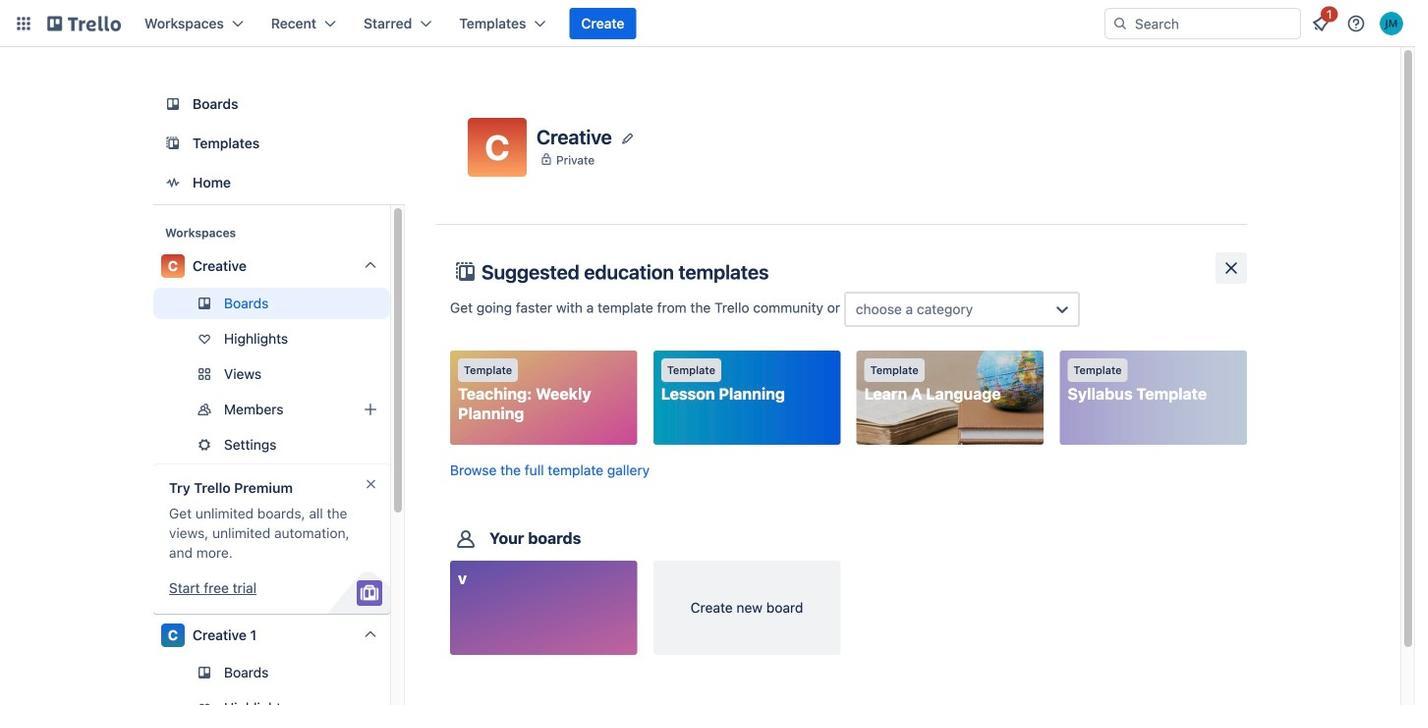 Task type: vqa. For each thing, say whether or not it's contained in the screenshot.
leftmost Click to unstar this board. It will be removed from your starred list. image
no



Task type: describe. For each thing, give the bounding box(es) containing it.
template board image
[[161, 132, 185, 155]]

home image
[[161, 171, 185, 195]]

2 forward image from the top
[[386, 398, 410, 422]]

back to home image
[[47, 8, 121, 39]]

jeremy miller (jeremymiller198) image
[[1380, 12, 1404, 35]]

Search field
[[1105, 8, 1302, 39]]



Task type: locate. For each thing, give the bounding box(es) containing it.
3 forward image from the top
[[386, 434, 410, 457]]

0 vertical spatial forward image
[[386, 363, 410, 386]]

add image
[[359, 398, 382, 422]]

search image
[[1113, 16, 1129, 31]]

1 vertical spatial forward image
[[386, 398, 410, 422]]

2 vertical spatial forward image
[[386, 434, 410, 457]]

1 notification image
[[1309, 12, 1333, 35]]

1 forward image from the top
[[386, 363, 410, 386]]

primary element
[[0, 0, 1416, 47]]

board image
[[161, 92, 185, 116]]

forward image
[[386, 363, 410, 386], [386, 398, 410, 422], [386, 434, 410, 457]]

open information menu image
[[1347, 14, 1366, 33]]



